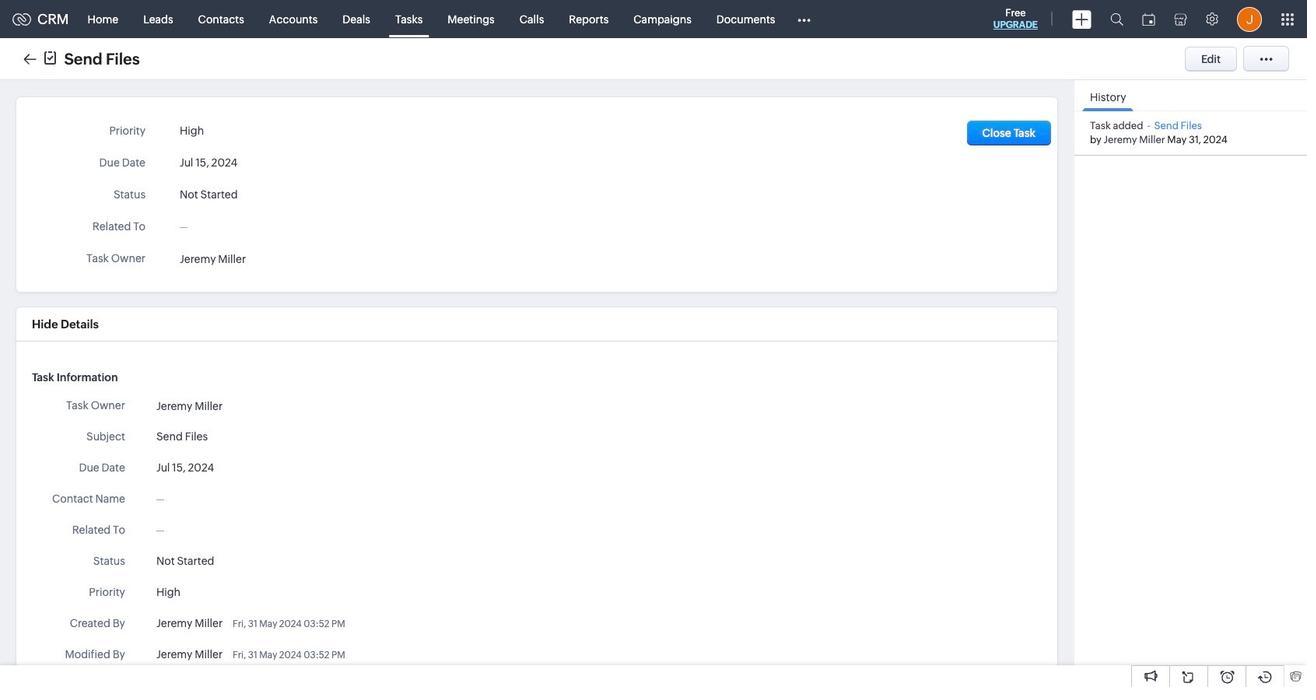 Task type: locate. For each thing, give the bounding box(es) containing it.
profile image
[[1238, 7, 1263, 32]]

profile element
[[1229, 0, 1272, 38]]

create menu image
[[1073, 10, 1092, 28]]

search image
[[1111, 12, 1124, 26]]

logo image
[[12, 13, 31, 25]]



Task type: describe. For each thing, give the bounding box(es) containing it.
create menu element
[[1064, 0, 1102, 38]]

search element
[[1102, 0, 1134, 38]]

calendar image
[[1143, 13, 1156, 25]]

Other Modules field
[[788, 7, 822, 32]]



Task type: vqa. For each thing, say whether or not it's contained in the screenshot.
Deals
no



